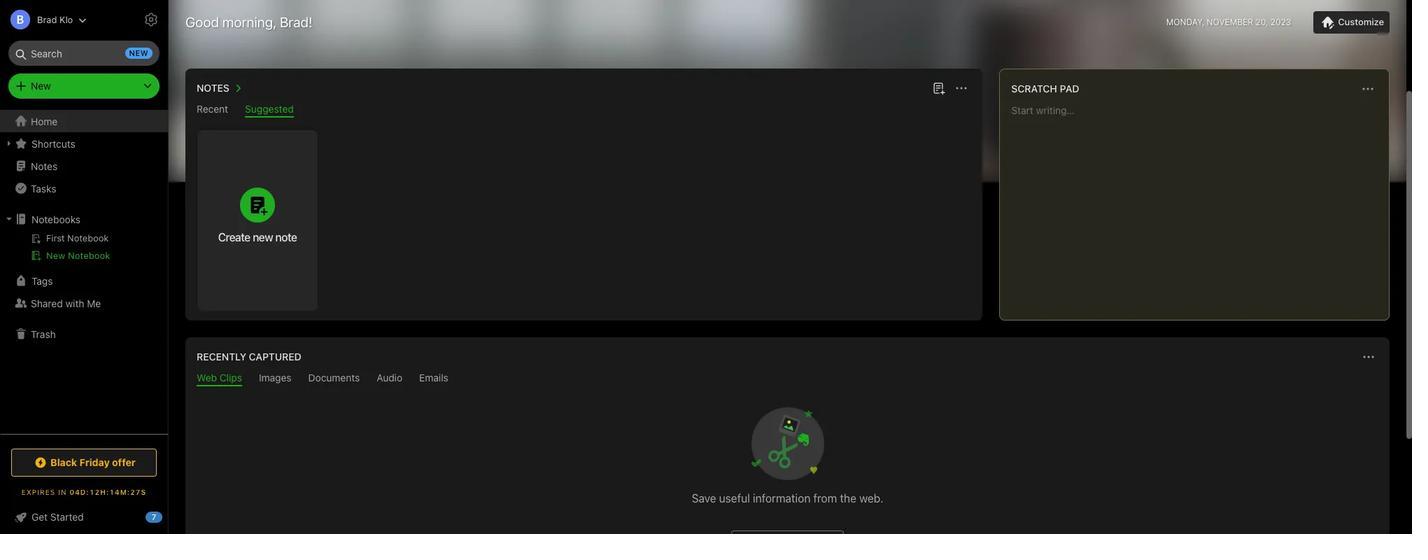 Task type: describe. For each thing, give the bounding box(es) containing it.
started
[[50, 511, 84, 523]]

audio tab
[[377, 372, 403, 386]]

web clips tab
[[197, 372, 242, 386]]

web clips
[[197, 372, 242, 384]]

new button
[[8, 73, 160, 99]]

customize
[[1339, 16, 1385, 27]]

documents tab
[[308, 372, 360, 386]]

new search field
[[18, 41, 153, 66]]

friday
[[80, 456, 110, 468]]

more actions image
[[1361, 349, 1378, 365]]

home link
[[0, 110, 168, 132]]

good morning, brad!
[[185, 14, 313, 30]]

2023
[[1271, 17, 1292, 27]]

me
[[87, 297, 101, 309]]

notes inside button
[[197, 82, 229, 94]]

20,
[[1256, 17, 1269, 27]]

recently captured button
[[194, 349, 302, 365]]

tags button
[[0, 269, 167, 292]]

suggested tab panel
[[185, 118, 983, 321]]

get
[[31, 511, 48, 523]]

more actions image inside field
[[1360, 80, 1377, 97]]

04d:12h:14m:27s
[[70, 488, 146, 496]]

create new note
[[218, 231, 297, 244]]

tasks button
[[0, 177, 167, 199]]

new notebook group
[[0, 230, 167, 269]]

tags
[[31, 275, 53, 287]]

tree containing home
[[0, 110, 168, 433]]

home
[[31, 115, 58, 127]]

settings image
[[143, 11, 160, 28]]

tab list for recently captured
[[188, 372, 1387, 386]]

0 horizontal spatial more actions image
[[954, 80, 970, 97]]

images
[[259, 372, 292, 384]]

new for new
[[31, 80, 51, 92]]

more actions field for recently captured
[[1359, 347, 1379, 367]]

audio
[[377, 372, 403, 384]]

new notebook
[[46, 250, 110, 261]]

morning,
[[222, 14, 277, 30]]

pad
[[1060, 83, 1080, 94]]

clips
[[220, 372, 242, 384]]

create new note button
[[197, 130, 318, 311]]

recent
[[197, 103, 228, 115]]

captured
[[249, 351, 302, 363]]

notebook
[[68, 250, 110, 261]]

notes button
[[194, 80, 246, 97]]

scratch
[[1012, 83, 1058, 94]]

tasks
[[31, 182, 56, 194]]

notes link
[[0, 155, 167, 177]]

save useful information from the web.
[[692, 492, 884, 505]]

save
[[692, 492, 716, 505]]

new inside button
[[253, 231, 273, 244]]

recently captured
[[197, 351, 302, 363]]

brad
[[37, 14, 57, 25]]



Task type: vqa. For each thing, say whether or not it's contained in the screenshot.
Sort options field
no



Task type: locate. For each thing, give the bounding box(es) containing it.
new notebook button
[[0, 247, 167, 264]]

recent tab
[[197, 103, 228, 118]]

emails tab
[[419, 372, 449, 386]]

notebooks link
[[0, 208, 167, 230]]

new inside search field
[[129, 48, 148, 57]]

Search text field
[[18, 41, 150, 66]]

the
[[840, 492, 857, 505]]

notebooks
[[31, 213, 81, 225]]

web clips tab panel
[[185, 386, 1390, 534]]

0 vertical spatial tab list
[[188, 103, 980, 118]]

good
[[185, 14, 219, 30]]

web
[[197, 372, 217, 384]]

1 tab list from the top
[[188, 103, 980, 118]]

from
[[814, 492, 837, 505]]

trash
[[31, 328, 56, 340]]

new left note
[[253, 231, 273, 244]]

offer
[[112, 456, 136, 468]]

brad!
[[280, 14, 313, 30]]

1 vertical spatial notes
[[31, 160, 58, 172]]

0 vertical spatial notes
[[197, 82, 229, 94]]

new down the settings image
[[129, 48, 148, 57]]

2 tab list from the top
[[188, 372, 1387, 386]]

new inside button
[[46, 250, 65, 261]]

with
[[65, 297, 84, 309]]

1 vertical spatial tab list
[[188, 372, 1387, 386]]

recently
[[197, 351, 246, 363]]

customize button
[[1314, 11, 1390, 34]]

scratch pad button
[[1009, 80, 1080, 97]]

shortcuts button
[[0, 132, 167, 155]]

new for new notebook
[[46, 250, 65, 261]]

0 vertical spatial new
[[129, 48, 148, 57]]

Account field
[[0, 6, 87, 34]]

new inside popup button
[[31, 80, 51, 92]]

suggested
[[245, 103, 294, 115]]

0 horizontal spatial notes
[[31, 160, 58, 172]]

more actions image
[[954, 80, 970, 97], [1360, 80, 1377, 97]]

documents
[[308, 372, 360, 384]]

november
[[1207, 17, 1254, 27]]

Start writing… text field
[[1012, 104, 1389, 309]]

suggested tab
[[245, 103, 294, 118]]

web.
[[860, 492, 884, 505]]

notes
[[197, 82, 229, 94], [31, 160, 58, 172]]

scratch pad
[[1012, 83, 1080, 94]]

0 horizontal spatial new
[[129, 48, 148, 57]]

get started
[[31, 511, 84, 523]]

create
[[218, 231, 250, 244]]

expand notebooks image
[[3, 213, 15, 225]]

tree
[[0, 110, 168, 433]]

new
[[129, 48, 148, 57], [253, 231, 273, 244]]

monday, november 20, 2023
[[1167, 17, 1292, 27]]

information
[[753, 492, 811, 505]]

tab list containing web clips
[[188, 372, 1387, 386]]

black
[[51, 456, 77, 468]]

new up home
[[31, 80, 51, 92]]

tab list containing recent
[[188, 103, 980, 118]]

More actions field
[[952, 78, 972, 98], [1359, 79, 1378, 99], [1359, 347, 1379, 367]]

1 horizontal spatial new
[[253, 231, 273, 244]]

notes up 'recent'
[[197, 82, 229, 94]]

shortcuts
[[31, 138, 75, 149]]

click to collapse image
[[163, 508, 173, 525]]

brad klo
[[37, 14, 73, 25]]

black friday offer button
[[11, 449, 157, 477]]

Help and Learning task checklist field
[[0, 506, 168, 528]]

1 vertical spatial new
[[46, 250, 65, 261]]

black friday offer
[[51, 456, 136, 468]]

tab list for notes
[[188, 103, 980, 118]]

1 horizontal spatial more actions image
[[1360, 80, 1377, 97]]

shared with me link
[[0, 292, 167, 314]]

useful
[[719, 492, 750, 505]]

notes up tasks
[[31, 160, 58, 172]]

images tab
[[259, 372, 292, 386]]

monday,
[[1167, 17, 1205, 27]]

new up tags at left bottom
[[46, 250, 65, 261]]

note
[[275, 231, 297, 244]]

more actions field for scratch pad
[[1359, 79, 1378, 99]]

new
[[31, 80, 51, 92], [46, 250, 65, 261]]

shared
[[31, 297, 63, 309]]

1 vertical spatial new
[[253, 231, 273, 244]]

klo
[[59, 14, 73, 25]]

shared with me
[[31, 297, 101, 309]]

trash link
[[0, 323, 167, 345]]

7
[[152, 512, 156, 521]]

1 horizontal spatial notes
[[197, 82, 229, 94]]

expires
[[22, 488, 55, 496]]

tab list
[[188, 103, 980, 118], [188, 372, 1387, 386]]

0 vertical spatial new
[[31, 80, 51, 92]]

expires in 04d:12h:14m:27s
[[22, 488, 146, 496]]

emails
[[419, 372, 449, 384]]

in
[[58, 488, 67, 496]]



